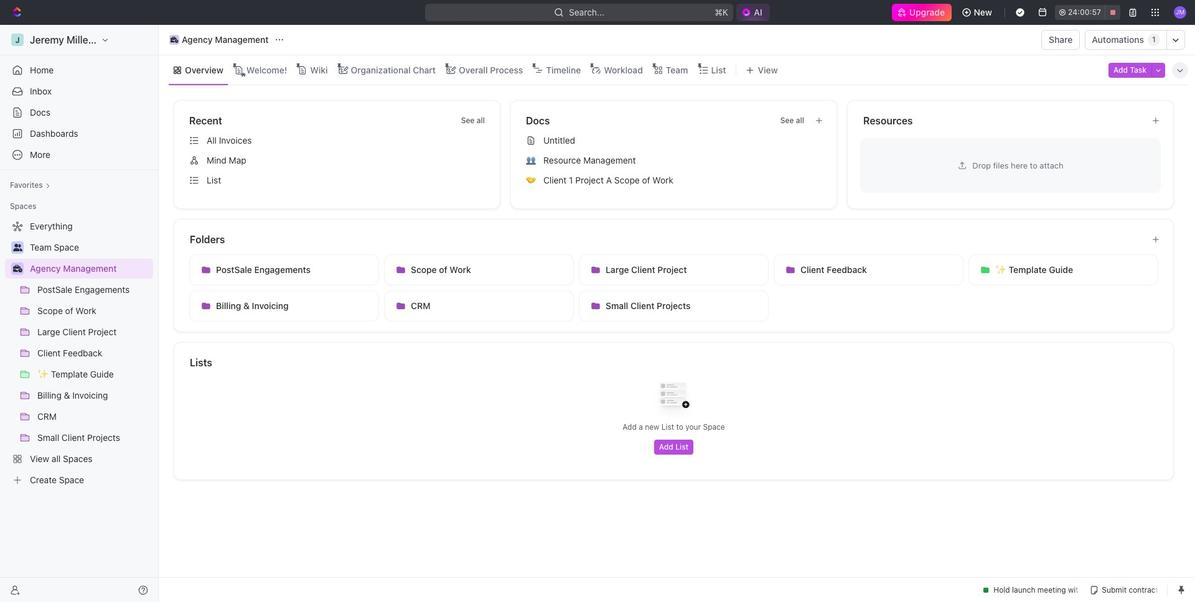 Task type: locate. For each thing, give the bounding box(es) containing it.
team right workload
[[666, 64, 688, 75]]

work
[[653, 175, 674, 186], [450, 265, 471, 275], [76, 306, 96, 316]]

agency management down team space link
[[30, 263, 117, 274]]

1 vertical spatial billing
[[37, 390, 62, 401]]

project left a
[[576, 175, 604, 186]]

1 vertical spatial agency management
[[30, 263, 117, 274]]

docs down inbox
[[30, 107, 50, 118]]

small
[[606, 301, 629, 311], [37, 433, 59, 443]]

0 vertical spatial ✨
[[996, 265, 1007, 275]]

user group image
[[13, 244, 22, 252]]

0 vertical spatial team
[[666, 64, 688, 75]]

team inside team space link
[[30, 242, 52, 253]]

0 horizontal spatial list link
[[184, 171, 495, 191]]

add for add task
[[1114, 65, 1129, 74]]

docs up untitled at the left top of the page
[[526, 115, 550, 126]]

view all spaces link
[[5, 450, 151, 470]]

1 horizontal spatial spaces
[[63, 454, 92, 465]]

no lists icon. image
[[649, 373, 699, 423]]

0 vertical spatial ✨ template guide
[[996, 265, 1074, 275]]

project
[[576, 175, 604, 186], [658, 265, 687, 275], [88, 327, 117, 338]]

see down view button
[[781, 116, 794, 125]]

task
[[1131, 65, 1147, 74]]

automations
[[1093, 34, 1145, 45]]

small client projects inside small client projects link
[[37, 433, 120, 443]]

1 horizontal spatial management
[[215, 34, 269, 45]]

0 horizontal spatial see all button
[[456, 113, 490, 128]]

template inside ✨ template guide link
[[51, 369, 88, 380]]

management
[[215, 34, 269, 45], [584, 155, 636, 166], [63, 263, 117, 274]]

2 vertical spatial scope
[[37, 306, 63, 316]]

&
[[243, 301, 250, 311], [64, 390, 70, 401]]

1 vertical spatial small client projects
[[37, 433, 120, 443]]

agency down team space
[[30, 263, 61, 274]]

1 down resource
[[569, 175, 573, 186]]

to
[[1030, 160, 1038, 170], [677, 423, 684, 432]]

& inside tree
[[64, 390, 70, 401]]

work inside tree
[[76, 306, 96, 316]]

1 vertical spatial management
[[584, 155, 636, 166]]

team for team
[[666, 64, 688, 75]]

0 horizontal spatial feedback
[[63, 348, 102, 359]]

projects down large client project button
[[657, 301, 691, 311]]

see all
[[461, 116, 485, 125], [781, 116, 805, 125]]

1 see all button from the left
[[456, 113, 490, 128]]

team right user group icon
[[30, 242, 52, 253]]

0 vertical spatial work
[[653, 175, 674, 186]]

list inside button
[[676, 443, 689, 452]]

agency management link up overview
[[166, 32, 272, 47]]

1 vertical spatial 1
[[569, 175, 573, 186]]

0 vertical spatial template
[[1009, 265, 1047, 275]]

1 right 'automations'
[[1153, 35, 1156, 44]]

team space link
[[30, 238, 151, 258]]

0 horizontal spatial see all
[[461, 116, 485, 125]]

0 horizontal spatial template
[[51, 369, 88, 380]]

organizational
[[351, 64, 411, 75]]

project down "scope of work" link
[[88, 327, 117, 338]]

0 vertical spatial projects
[[657, 301, 691, 311]]

0 horizontal spatial agency management
[[30, 263, 117, 274]]

1 vertical spatial spaces
[[63, 454, 92, 465]]

everything link
[[5, 217, 151, 237]]

view up create
[[30, 454, 49, 465]]

2 see all from the left
[[781, 116, 805, 125]]

✨ template guide inside ✨ template guide link
[[37, 369, 114, 380]]

1 horizontal spatial agency management link
[[166, 32, 272, 47]]

list link down all invoices link
[[184, 171, 495, 191]]

billing & invoicing down postsale engagements button
[[216, 301, 289, 311]]

1
[[1153, 35, 1156, 44], [569, 175, 573, 186]]

0 vertical spatial invoicing
[[252, 301, 289, 311]]

1 horizontal spatial feedback
[[827, 265, 867, 275]]

see for 1st see all button
[[461, 116, 475, 125]]

add left task
[[1114, 65, 1129, 74]]

1 vertical spatial agency
[[30, 263, 61, 274]]

0 vertical spatial space
[[54, 242, 79, 253]]

management up a
[[584, 155, 636, 166]]

postsale engagements up "scope of work" link
[[37, 285, 130, 295]]

postsale inside tree
[[37, 285, 72, 295]]

small inside tree
[[37, 433, 59, 443]]

✨ template guide
[[996, 265, 1074, 275], [37, 369, 114, 380]]

agency up overview
[[182, 34, 213, 45]]

business time image inside agency management link
[[170, 37, 178, 43]]

new
[[645, 423, 660, 432]]

0 horizontal spatial ✨ template guide
[[37, 369, 114, 380]]

1 horizontal spatial postsale
[[216, 265, 252, 275]]

1 horizontal spatial add
[[659, 443, 674, 452]]

0 horizontal spatial add
[[623, 423, 637, 432]]

postsale engagements up 'billing & invoicing' button
[[216, 265, 311, 275]]

invoices
[[219, 135, 252, 146]]

list down add a new list to your space
[[676, 443, 689, 452]]

work up crm button
[[450, 265, 471, 275]]

0 horizontal spatial postsale engagements
[[37, 285, 130, 295]]

projects
[[657, 301, 691, 311], [87, 433, 120, 443]]

add down add a new list to your space
[[659, 443, 674, 452]]

24:00:57
[[1069, 7, 1102, 17]]

scope
[[615, 175, 640, 186], [411, 265, 437, 275], [37, 306, 63, 316]]

tree inside sidebar navigation
[[5, 217, 153, 491]]

management down team space link
[[63, 263, 117, 274]]

1 horizontal spatial small client projects
[[606, 301, 691, 311]]

2 vertical spatial project
[[88, 327, 117, 338]]

feedback inside button
[[827, 265, 867, 275]]

see all button down overall
[[456, 113, 490, 128]]

billing & invoicing down ✨ template guide link
[[37, 390, 108, 401]]

& down postsale engagements button
[[243, 301, 250, 311]]

home
[[30, 65, 54, 75]]

2 horizontal spatial all
[[796, 116, 805, 125]]

1 vertical spatial of
[[439, 265, 448, 275]]

2 see from the left
[[781, 116, 794, 125]]

billing inside tree
[[37, 390, 62, 401]]

crm link
[[37, 407, 151, 427]]

1 see all from the left
[[461, 116, 485, 125]]

see all down overall
[[461, 116, 485, 125]]

1 vertical spatial large
[[37, 327, 60, 338]]

client feedback button
[[774, 255, 964, 286]]

engagements
[[254, 265, 311, 275], [75, 285, 130, 295]]

list right the team link
[[712, 64, 726, 75]]

2 vertical spatial management
[[63, 263, 117, 274]]

of right a
[[642, 175, 651, 186]]

template
[[1009, 265, 1047, 275], [51, 369, 88, 380]]

0 horizontal spatial of
[[65, 306, 73, 316]]

client feedback
[[801, 265, 867, 275], [37, 348, 102, 359]]

1 horizontal spatial ✨ template guide
[[996, 265, 1074, 275]]

agency management up overview
[[182, 34, 269, 45]]

0 vertical spatial billing
[[216, 301, 241, 311]]

see down overall
[[461, 116, 475, 125]]

project down folders button in the top of the page
[[658, 265, 687, 275]]

invoicing down ✨ template guide link
[[72, 390, 108, 401]]

small client projects down large client project button
[[606, 301, 691, 311]]

1 vertical spatial postsale
[[37, 285, 72, 295]]

1 horizontal spatial of
[[439, 265, 448, 275]]

agency management link down team space link
[[30, 259, 151, 279]]

1 horizontal spatial ✨
[[996, 265, 1007, 275]]

management up welcome! link
[[215, 34, 269, 45]]

guide
[[1050, 265, 1074, 275], [90, 369, 114, 380]]

1 vertical spatial engagements
[[75, 285, 130, 295]]

crm inside button
[[411, 301, 431, 311]]

resources button
[[863, 113, 1142, 128]]

docs inside sidebar navigation
[[30, 107, 50, 118]]

large client project down "scope of work" link
[[37, 327, 117, 338]]

dashboards link
[[5, 124, 153, 144]]

add left a
[[623, 423, 637, 432]]

spaces down favorites
[[10, 202, 36, 211]]

0 horizontal spatial client feedback
[[37, 348, 102, 359]]

client feedback inside tree
[[37, 348, 102, 359]]

1 vertical spatial guide
[[90, 369, 114, 380]]

1 horizontal spatial 1
[[1153, 35, 1156, 44]]

1 vertical spatial crm
[[37, 412, 57, 422]]

view inside button
[[758, 64, 778, 75]]

spaces inside tree
[[63, 454, 92, 465]]

agency inside tree
[[30, 263, 61, 274]]

scope of work link
[[37, 301, 151, 321]]

view down the ai
[[758, 64, 778, 75]]

0 horizontal spatial work
[[76, 306, 96, 316]]

2 vertical spatial work
[[76, 306, 96, 316]]

agency management link
[[166, 32, 272, 47], [30, 259, 151, 279]]

see all button down view button
[[776, 113, 810, 128]]

lists
[[190, 357, 212, 369]]

1 vertical spatial template
[[51, 369, 88, 380]]

of up crm button
[[439, 265, 448, 275]]

1 horizontal spatial client feedback
[[801, 265, 867, 275]]

postsale down folders
[[216, 265, 252, 275]]

1 horizontal spatial agency management
[[182, 34, 269, 45]]

list down "mind"
[[207, 175, 221, 186]]

billing & invoicing inside tree
[[37, 390, 108, 401]]

1 horizontal spatial crm
[[411, 301, 431, 311]]

postsale engagements inside tree
[[37, 285, 130, 295]]

0 vertical spatial agency management link
[[166, 32, 272, 47]]

0 vertical spatial of
[[642, 175, 651, 186]]

1 horizontal spatial see
[[781, 116, 794, 125]]

engagements up 'billing & invoicing' button
[[254, 265, 311, 275]]

timeline
[[546, 64, 581, 75]]

small client projects link
[[37, 428, 151, 448]]

to right here
[[1030, 160, 1038, 170]]

miller's
[[67, 34, 100, 45]]

2 see all button from the left
[[776, 113, 810, 128]]

scope of work down postsale engagements link
[[37, 306, 96, 316]]

new button
[[957, 2, 1000, 22]]

all for 2nd see all button from the left
[[796, 116, 805, 125]]

crm
[[411, 301, 431, 311], [37, 412, 57, 422]]

billing & invoicing inside button
[[216, 301, 289, 311]]

1 vertical spatial ✨ template guide
[[37, 369, 114, 380]]

engagements inside tree
[[75, 285, 130, 295]]

invoicing down postsale engagements button
[[252, 301, 289, 311]]

all invoices link
[[184, 131, 495, 151]]

scope of work up crm button
[[411, 265, 471, 275]]

invoicing
[[252, 301, 289, 311], [72, 390, 108, 401]]

1 horizontal spatial large
[[606, 265, 629, 275]]

1 vertical spatial invoicing
[[72, 390, 108, 401]]

0 vertical spatial large
[[606, 265, 629, 275]]

1 vertical spatial view
[[30, 454, 49, 465]]

1 horizontal spatial guide
[[1050, 265, 1074, 275]]

0 vertical spatial scope of work
[[411, 265, 471, 275]]

small inside button
[[606, 301, 629, 311]]

1 vertical spatial projects
[[87, 433, 120, 443]]

small client projects up view all spaces link
[[37, 433, 120, 443]]

workspace
[[103, 34, 154, 45]]

mind map link
[[184, 151, 495, 171]]

view for view all spaces
[[30, 454, 49, 465]]

business time image right the workspace
[[170, 37, 178, 43]]

0 vertical spatial engagements
[[254, 265, 311, 275]]

resources
[[864, 115, 913, 126]]

add list button
[[654, 440, 694, 455]]

1 see from the left
[[461, 116, 475, 125]]

postsale down team space
[[37, 285, 72, 295]]

postsale engagements
[[216, 265, 311, 275], [37, 285, 130, 295]]

crm button
[[384, 291, 574, 322]]

✨
[[996, 265, 1007, 275], [37, 369, 49, 380]]

1 horizontal spatial to
[[1030, 160, 1038, 170]]

24:00:57 button
[[1056, 5, 1121, 20]]

list link right the team link
[[709, 61, 726, 79]]

1 horizontal spatial billing & invoicing
[[216, 301, 289, 311]]

large client project inside tree
[[37, 327, 117, 338]]

0 vertical spatial list link
[[709, 61, 726, 79]]

project inside large client project button
[[658, 265, 687, 275]]

0 horizontal spatial management
[[63, 263, 117, 274]]

business time image
[[170, 37, 178, 43], [13, 265, 22, 273]]

sidebar navigation
[[0, 25, 161, 603]]

of down postsale engagements link
[[65, 306, 73, 316]]

see
[[461, 116, 475, 125], [781, 116, 794, 125]]

0 vertical spatial crm
[[411, 301, 431, 311]]

tree
[[5, 217, 153, 491]]

& down ✨ template guide link
[[64, 390, 70, 401]]

0 horizontal spatial ✨
[[37, 369, 49, 380]]

to left your
[[677, 423, 684, 432]]

0 vertical spatial add
[[1114, 65, 1129, 74]]

ai
[[754, 7, 763, 17]]

0 vertical spatial client feedback
[[801, 265, 867, 275]]

1 horizontal spatial projects
[[657, 301, 691, 311]]

large client project inside large client project button
[[606, 265, 687, 275]]

tree containing everything
[[5, 217, 153, 491]]

0 horizontal spatial view
[[30, 454, 49, 465]]

space
[[54, 242, 79, 253], [703, 423, 725, 432], [59, 475, 84, 486]]

1 horizontal spatial small
[[606, 301, 629, 311]]

spaces
[[10, 202, 36, 211], [63, 454, 92, 465]]

1 vertical spatial postsale engagements
[[37, 285, 130, 295]]

0 horizontal spatial see
[[461, 116, 475, 125]]

here
[[1011, 160, 1028, 170]]

space right your
[[703, 423, 725, 432]]

0 vertical spatial postsale
[[216, 265, 252, 275]]

large client project down folders button in the top of the page
[[606, 265, 687, 275]]

1 vertical spatial client feedback
[[37, 348, 102, 359]]

feedback inside tree
[[63, 348, 102, 359]]

project inside the large client project link
[[88, 327, 117, 338]]

work down untitled link
[[653, 175, 674, 186]]

small client projects
[[606, 301, 691, 311], [37, 433, 120, 443]]

view button
[[742, 61, 783, 79]]

scope of work
[[411, 265, 471, 275], [37, 306, 96, 316]]

business time image down user group icon
[[13, 265, 22, 273]]

resource management
[[544, 155, 636, 166]]

view inside tree
[[30, 454, 49, 465]]

overview
[[185, 64, 223, 75]]

overall process
[[459, 64, 523, 75]]

j
[[15, 35, 20, 45]]

large down folders button in the top of the page
[[606, 265, 629, 275]]

space down view all spaces link
[[59, 475, 84, 486]]

2 horizontal spatial management
[[584, 155, 636, 166]]

0 horizontal spatial scope of work
[[37, 306, 96, 316]]

1 horizontal spatial invoicing
[[252, 301, 289, 311]]

0 horizontal spatial spaces
[[10, 202, 36, 211]]

space down everything link
[[54, 242, 79, 253]]

0 horizontal spatial crm
[[37, 412, 57, 422]]

engagements up "scope of work" link
[[75, 285, 130, 295]]

1 vertical spatial team
[[30, 242, 52, 253]]

large down "scope of work" link
[[37, 327, 60, 338]]

spaces up create space link
[[63, 454, 92, 465]]

1 horizontal spatial postsale engagements
[[216, 265, 311, 275]]

see all down view button
[[781, 116, 805, 125]]

home link
[[5, 60, 153, 80]]

team space
[[30, 242, 79, 253]]

management inside tree
[[63, 263, 117, 274]]

add list
[[659, 443, 689, 452]]

projects down crm link
[[87, 433, 120, 443]]

0 horizontal spatial postsale
[[37, 285, 72, 295]]

1 vertical spatial &
[[64, 390, 70, 401]]

agency management
[[182, 34, 269, 45], [30, 263, 117, 274]]

work down postsale engagements link
[[76, 306, 96, 316]]



Task type: vqa. For each thing, say whether or not it's contained in the screenshot.
Process
yes



Task type: describe. For each thing, give the bounding box(es) containing it.
recent
[[189, 115, 222, 126]]

1 vertical spatial space
[[703, 423, 725, 432]]

small client projects inside small client projects button
[[606, 301, 691, 311]]

add task button
[[1109, 63, 1152, 78]]

large client project link
[[37, 323, 151, 343]]

scope of work button
[[384, 255, 574, 286]]

folders
[[190, 234, 225, 245]]

workload link
[[602, 61, 643, 79]]

jm
[[1176, 8, 1185, 16]]

1 horizontal spatial docs
[[526, 115, 550, 126]]

projects inside small client projects link
[[87, 433, 120, 443]]

untitled link
[[521, 131, 832, 151]]

inbox
[[30, 86, 52, 97]]

create space
[[30, 475, 84, 486]]

scope inside button
[[411, 265, 437, 275]]

welcome!
[[247, 64, 287, 75]]

0 vertical spatial 1
[[1153, 35, 1156, 44]]

timeline link
[[544, 61, 581, 79]]

organizational chart
[[351, 64, 436, 75]]

jm button
[[1171, 2, 1191, 22]]

0 vertical spatial to
[[1030, 160, 1038, 170]]

add for add a new list to your space
[[623, 423, 637, 432]]

mind
[[207, 155, 227, 166]]

docs link
[[5, 103, 153, 123]]

drop
[[973, 160, 991, 170]]

billing & invoicing button
[[189, 291, 379, 322]]

mind map
[[207, 155, 246, 166]]

1 vertical spatial list link
[[184, 171, 495, 191]]

✨ template guide link
[[37, 365, 151, 385]]

more button
[[5, 145, 153, 165]]

lists button
[[189, 356, 1160, 371]]

scope inside tree
[[37, 306, 63, 316]]

2 horizontal spatial scope
[[615, 175, 640, 186]]

of inside tree
[[65, 306, 73, 316]]

1 horizontal spatial agency
[[182, 34, 213, 45]]

view for view
[[758, 64, 778, 75]]

1 vertical spatial agency management link
[[30, 259, 151, 279]]

welcome! link
[[244, 61, 287, 79]]

small client projects button
[[579, 291, 769, 322]]

chart
[[413, 64, 436, 75]]

of inside button
[[439, 265, 448, 275]]

work inside button
[[450, 265, 471, 275]]

a
[[606, 175, 612, 186]]

space for create space
[[59, 475, 84, 486]]

large inside tree
[[37, 327, 60, 338]]

wiki link
[[308, 61, 328, 79]]

projects inside small client projects button
[[657, 301, 691, 311]]

share
[[1049, 34, 1073, 45]]

everything
[[30, 221, 73, 232]]

0 horizontal spatial to
[[677, 423, 684, 432]]

overview link
[[182, 61, 223, 79]]

untitled
[[544, 135, 575, 146]]

🤝
[[526, 176, 536, 185]]

search...
[[569, 7, 605, 17]]

all inside tree
[[52, 454, 61, 465]]

space for team space
[[54, 242, 79, 253]]

process
[[490, 64, 523, 75]]

1 horizontal spatial list link
[[709, 61, 726, 79]]

more
[[30, 149, 50, 160]]

0 horizontal spatial 1
[[569, 175, 573, 186]]

client feedback inside button
[[801, 265, 867, 275]]

scope of work inside button
[[411, 265, 471, 275]]

✨ template guide inside ✨ template guide button
[[996, 265, 1074, 275]]

⌘k
[[715, 7, 729, 17]]

favorites button
[[5, 178, 55, 193]]

your
[[686, 423, 701, 432]]

crm inside tree
[[37, 412, 57, 422]]

list right new
[[662, 423, 675, 432]]

see for 2nd see all button from the left
[[781, 116, 794, 125]]

billing & invoicing link
[[37, 386, 151, 406]]

client 1 project a scope of work
[[544, 175, 674, 186]]

view button
[[742, 55, 783, 85]]

👥
[[526, 156, 536, 165]]

✨ inside tree
[[37, 369, 49, 380]]

invoicing inside 'billing & invoicing' button
[[252, 301, 289, 311]]

overall
[[459, 64, 488, 75]]

add task
[[1114, 65, 1147, 74]]

1 horizontal spatial project
[[576, 175, 604, 186]]

& inside button
[[243, 301, 250, 311]]

large client project button
[[579, 255, 769, 286]]

postsale engagements button
[[189, 255, 379, 286]]

scope of work inside tree
[[37, 306, 96, 316]]

all for 1st see all button
[[477, 116, 485, 125]]

attach
[[1040, 160, 1064, 170]]

0 vertical spatial agency management
[[182, 34, 269, 45]]

postsale engagements link
[[37, 280, 151, 300]]

wiki
[[310, 64, 328, 75]]

favorites
[[10, 181, 43, 190]]

postsale engagements inside button
[[216, 265, 311, 275]]

billing inside button
[[216, 301, 241, 311]]

upgrade link
[[893, 4, 952, 21]]

large inside large client project button
[[606, 265, 629, 275]]

template inside ✨ template guide button
[[1009, 265, 1047, 275]]

2 horizontal spatial work
[[653, 175, 674, 186]]

guide inside ✨ template guide button
[[1050, 265, 1074, 275]]

all invoices
[[207, 135, 252, 146]]

jeremy
[[30, 34, 64, 45]]

folders button
[[189, 232, 1142, 247]]

add for add list
[[659, 443, 674, 452]]

resource
[[544, 155, 581, 166]]

create space link
[[5, 471, 151, 491]]

✨ inside button
[[996, 265, 1007, 275]]

team for team space
[[30, 242, 52, 253]]

team link
[[664, 61, 688, 79]]

new
[[974, 7, 993, 17]]

workload
[[604, 64, 643, 75]]

organizational chart link
[[348, 61, 436, 79]]

add a new list to your space
[[623, 423, 725, 432]]

2 horizontal spatial of
[[642, 175, 651, 186]]

inbox link
[[5, 82, 153, 102]]

jeremy miller's workspace
[[30, 34, 154, 45]]

dashboards
[[30, 128, 78, 139]]

upgrade
[[910, 7, 946, 17]]

postsale inside button
[[216, 265, 252, 275]]

agency management inside tree
[[30, 263, 117, 274]]

invoicing inside billing & invoicing link
[[72, 390, 108, 401]]

business time image inside tree
[[13, 265, 22, 273]]

✨ template guide button
[[969, 255, 1159, 286]]

guide inside ✨ template guide link
[[90, 369, 114, 380]]

create
[[30, 475, 57, 486]]

jeremy miller's workspace, , element
[[11, 34, 24, 46]]

files
[[994, 160, 1009, 170]]

engagements inside button
[[254, 265, 311, 275]]

a
[[639, 423, 643, 432]]

share button
[[1042, 30, 1081, 50]]

all
[[207, 135, 217, 146]]



